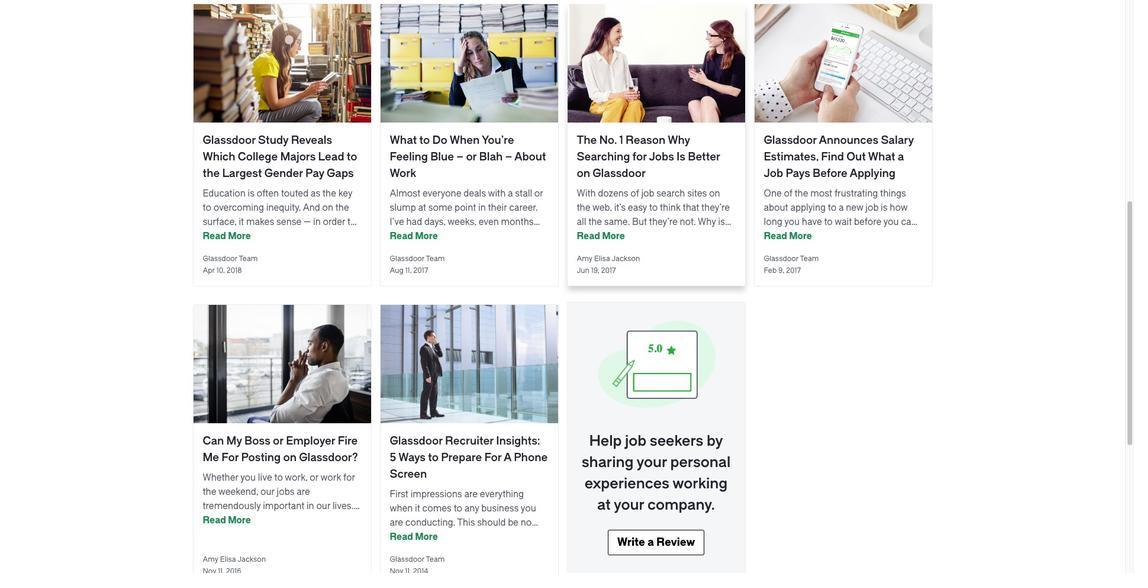 Task type: describe. For each thing, give the bounding box(es) containing it.
glassdoor inside the no. 1 reason why searching for jobs is better on glassdoor
[[593, 167, 646, 180]]

lead
[[318, 150, 344, 163]]

for for recruiter
[[485, 451, 502, 464]]

long
[[764, 217, 783, 227]]

glassdoor for glassdoor team feb 9, 2017
[[764, 255, 799, 263]]

the...
[[245, 231, 266, 242]]

with dozens of job search sites on the web, it's easy to think that they're all the same. but they're not. why is searching...
[[577, 188, 730, 242]]

read more for glassdoor study reveals which college majors lead to the largest gender pay gaps
[[203, 231, 251, 242]]

you're
[[482, 134, 514, 147]]

is inside "with dozens of job search sites on the web, it's easy to think that they're all the same. but they're not. why is searching..."
[[718, 217, 725, 227]]

experiences
[[585, 475, 670, 492]]

dozens
[[598, 188, 629, 199]]

months
[[501, 217, 534, 227]]

applying
[[791, 202, 826, 213]]

1 horizontal spatial for
[[343, 472, 355, 483]]

had
[[406, 217, 422, 227]]

1 vertical spatial our
[[316, 501, 331, 512]]

jackson for amy elisa jackson
[[238, 555, 266, 564]]

you inside whether you live to work, or work for the weekend, our jobs are tremendously important in our lives. our jobs provide for our families,...
[[240, 472, 256, 483]]

1 horizontal spatial our
[[288, 515, 302, 526]]

glassdoor for glassdoor recruiter insights: 5 ways to prepare for a phone screen
[[390, 435, 443, 448]]

the up all
[[577, 202, 591, 213]]

phone
[[514, 451, 548, 464]]

help job seekers by sharing your personal experiences working at your company.
[[582, 433, 731, 513]]

by
[[707, 433, 723, 449]]

2017 inside amy elisa jackson jun 19, 2017
[[601, 266, 616, 275]]

searching...
[[577, 231, 625, 242]]

read for the no. 1 reason why searching for jobs is better on glassdoor
[[577, 231, 600, 242]]

why inside the no. 1 reason why searching for jobs is better on glassdoor
[[668, 134, 690, 147]]

how
[[890, 202, 908, 213]]

amy elisa jackson jun 19, 2017
[[577, 255, 640, 275]]

when inside almost everyone deals with a stall or slump at some point in their career. i've had days, weeks, even months when i'm unmotivated at...
[[390, 231, 413, 242]]

2017 for glassdoor announces salary estimates, find out what a job pays before applying
[[786, 266, 801, 275]]

glassdoor team feb 9, 2017
[[764, 255, 819, 275]]

at inside almost everyone deals with a stall or slump at some point in their career. i've had days, weeks, even months when i'm unmotivated at...
[[418, 202, 426, 213]]

pay
[[306, 167, 324, 180]]

scheduling
[[453, 532, 499, 542]]

for for my
[[222, 451, 239, 464]]

read more for what to do when you're feeling blue – or blah – about work
[[390, 231, 438, 242]]

work,
[[285, 472, 308, 483]]

a
[[504, 451, 512, 464]]

on inside the no. 1 reason why searching for jobs is better on glassdoor
[[577, 167, 590, 180]]

to right order
[[348, 217, 356, 227]]

estimates,
[[764, 150, 819, 163]]

elisa for amy elisa jackson
[[220, 555, 236, 564]]

different
[[390, 532, 425, 542]]

better
[[688, 150, 720, 163]]

in inside almost everyone deals with a stall or slump at some point in their career. i've had days, weeks, even months when i'm unmotivated at...
[[478, 202, 486, 213]]

everyone
[[423, 188, 462, 199]]

what inside glassdoor announces salary estimates, find out what a job pays before applying
[[868, 150, 896, 163]]

more for the no. 1 reason why searching for jobs is better on glassdoor
[[602, 231, 625, 242]]

2 – from the left
[[505, 150, 512, 163]]

families,...
[[305, 515, 347, 526]]

team for largest
[[239, 255, 258, 263]]

0 vertical spatial your
[[637, 454, 667, 471]]

glassdoor team
[[390, 555, 445, 564]]

glassdoor for glassdoor team apr 10, 2018
[[203, 255, 237, 263]]

most
[[811, 188, 833, 199]]

glassdoor?
[[299, 451, 358, 464]]

job inside "with dozens of job search sites on the web, it's easy to think that they're all the same. but they're not. why is searching..."
[[641, 188, 655, 199]]

no.
[[599, 134, 617, 147]]

read for glassdoor recruiter insights: 5 ways to prepare for a phone screen
[[390, 532, 413, 542]]

amy for amy elisa jackson
[[203, 555, 218, 564]]

glassdoor announces salary estimates, find out what a job pays before applying
[[764, 134, 914, 180]]

almost
[[390, 188, 421, 199]]

or inside whether you live to work, or work for the weekend, our jobs are tremendously important in our lives. our jobs provide for our families,...
[[310, 472, 319, 483]]

whether
[[203, 472, 238, 483]]

more for what to do when you're feeling blue – or blah – about work
[[415, 231, 438, 242]]

seekers
[[650, 433, 704, 449]]

the inside whether you live to work, or work for the weekend, our jobs are tremendously important in our lives. our jobs provide for our families,...
[[203, 487, 216, 497]]

do
[[432, 134, 447, 147]]

out
[[847, 150, 866, 163]]

to left wait
[[824, 217, 833, 227]]

find
[[821, 150, 844, 163]]

elisa for amy elisa jackson jun 19, 2017
[[594, 255, 610, 263]]

fire
[[338, 435, 358, 448]]

business
[[482, 503, 519, 514]]

can my boss or employer fire me for posting on glassdoor?
[[203, 435, 358, 464]]

gaps
[[327, 167, 354, 180]]

glassdoor for glassdoor team
[[390, 555, 425, 564]]

1
[[620, 134, 623, 147]]

the
[[577, 134, 597, 147]]

team for blah
[[426, 255, 445, 263]]

but
[[632, 217, 647, 227]]

amy elisa jackson
[[203, 555, 266, 564]]

sharing
[[582, 454, 634, 471]]

the down key
[[336, 202, 349, 213]]

0 vertical spatial our
[[261, 487, 275, 497]]

even inside one of the most frustrating things about applying to a new job is how long you have to wait before you can even broach...
[[764, 231, 784, 242]]

weeks,
[[448, 217, 477, 227]]

you right long at right top
[[785, 217, 800, 227]]

conducting.
[[405, 517, 455, 528]]

help
[[589, 433, 622, 449]]

before
[[813, 167, 848, 180]]

blah
[[479, 150, 503, 163]]

to inside first impressions are everything when it comes to any business you are conducting. this should be no different when scheduling a call with a...
[[454, 503, 462, 514]]

i'm
[[415, 231, 428, 242]]

or inside what to do when you're feeling blue – or blah – about work
[[466, 150, 477, 163]]

read more for glassdoor recruiter insights: 5 ways to prepare for a phone screen
[[390, 532, 438, 542]]

a inside button
[[648, 536, 654, 549]]

glassdoor for glassdoor announces salary estimates, find out what a job pays before applying
[[764, 134, 817, 147]]

read more for the no. 1 reason why searching for jobs is better on glassdoor
[[577, 231, 625, 242]]

feeling
[[390, 150, 428, 163]]

education is often touted as the key to overcoming inequity. and on the surface, it makes sense — in order to enter into the...
[[203, 188, 356, 242]]

applying
[[850, 167, 896, 180]]

9,
[[779, 266, 784, 275]]

read for glassdoor study reveals which college majors lead to the largest gender pay gaps
[[203, 231, 226, 242]]

college
[[238, 150, 278, 163]]

a inside first impressions are everything when it comes to any business you are conducting. this should be no different when scheduling a call with a...
[[501, 532, 506, 542]]

1 horizontal spatial are
[[390, 517, 403, 528]]

1 vertical spatial your
[[614, 497, 644, 513]]

it inside first impressions are everything when it comes to any business you are conducting. this should be no different when scheduling a call with a...
[[415, 503, 420, 514]]

of inside "with dozens of job search sites on the web, it's easy to think that they're all the same. but they're not. why is searching..."
[[631, 188, 639, 199]]

our
[[203, 515, 219, 526]]

why inside "with dozens of job search sites on the web, it's easy to think that they're all the same. but they're not. why is searching..."
[[698, 217, 716, 227]]

should
[[477, 517, 506, 528]]

to inside whether you live to work, or work for the weekend, our jobs are tremendously important in our lives. our jobs provide for our families,...
[[274, 472, 283, 483]]

my
[[227, 435, 242, 448]]

into
[[227, 231, 243, 242]]

surface,
[[203, 217, 237, 227]]

read for can my boss or employer fire me for posting on glassdoor?
[[203, 515, 226, 526]]

as
[[311, 188, 320, 199]]

i've
[[390, 217, 404, 227]]

on inside education is often touted as the key to overcoming inequity. and on the surface, it makes sense — in order to enter into the...
[[322, 202, 333, 213]]

important
[[263, 501, 304, 512]]

is inside education is often touted as the key to overcoming inequity. and on the surface, it makes sense — in order to enter into the...
[[248, 188, 255, 199]]

job inside the help job seekers by sharing your personal experiences working at your company.
[[625, 433, 647, 449]]

11,
[[405, 266, 412, 275]]

work
[[321, 472, 341, 483]]

one of the most frustrating things about applying to a new job is how long you have to wait before you can even broach...
[[764, 188, 917, 242]]

for inside the no. 1 reason why searching for jobs is better on glassdoor
[[633, 150, 647, 163]]

searching
[[577, 150, 630, 163]]

the inside one of the most frustrating things about applying to a new job is how long you have to wait before you can even broach...
[[795, 188, 808, 199]]

work
[[390, 167, 416, 180]]

at...
[[486, 231, 501, 242]]

amy for amy elisa jackson jun 19, 2017
[[577, 255, 593, 263]]

search
[[657, 188, 685, 199]]

or inside 'can my boss or employer fire me for posting on glassdoor?'
[[273, 435, 284, 448]]



Task type: vqa. For each thing, say whether or not it's contained in the screenshot.


Task type: locate. For each thing, give the bounding box(es) containing it.
even inside almost everyone deals with a stall or slump at some point in their career. i've had days, weeks, even months when i'm unmotivated at...
[[479, 217, 499, 227]]

2 for from the left
[[485, 451, 502, 464]]

me
[[203, 451, 219, 464]]

on inside 'can my boss or employer fire me for posting on glassdoor?'
[[283, 451, 297, 464]]

1 vertical spatial is
[[881, 202, 888, 213]]

1 horizontal spatial is
[[718, 217, 725, 227]]

company.
[[648, 497, 715, 513]]

everything
[[480, 489, 524, 500]]

about
[[764, 202, 788, 213]]

for down "important"
[[274, 515, 286, 526]]

0 vertical spatial elisa
[[594, 255, 610, 263]]

of
[[631, 188, 639, 199], [784, 188, 793, 199]]

2017 right 9,
[[786, 266, 801, 275]]

even up 'at...'
[[479, 217, 499, 227]]

read more down surface,
[[203, 231, 251, 242]]

team for pays
[[800, 255, 819, 263]]

glassdoor inside glassdoor recruiter insights: 5 ways to prepare for a phone screen
[[390, 435, 443, 448]]

2 horizontal spatial our
[[316, 501, 331, 512]]

team down i'm
[[426, 255, 445, 263]]

why right not.
[[698, 217, 716, 227]]

1 vertical spatial elisa
[[220, 555, 236, 564]]

a inside glassdoor announces salary estimates, find out what a job pays before applying
[[898, 150, 904, 163]]

0 horizontal spatial for
[[274, 515, 286, 526]]

largest
[[222, 167, 262, 180]]

read more down tremendously
[[203, 515, 251, 526]]

glassdoor recruiter insights: 5 ways to prepare for a phone screen
[[390, 435, 548, 481]]

what up applying
[[868, 150, 896, 163]]

1 horizontal spatial what
[[868, 150, 896, 163]]

0 horizontal spatial what
[[390, 134, 417, 147]]

review
[[657, 536, 695, 549]]

2017 for what to do when you're feeling blue – or blah – about work
[[413, 266, 428, 275]]

1 vertical spatial it
[[415, 503, 420, 514]]

a...
[[390, 546, 402, 557]]

job
[[764, 167, 783, 180]]

more for glassdoor study reveals which college majors lead to the largest gender pay gaps
[[228, 231, 251, 242]]

2 vertical spatial in
[[307, 501, 314, 512]]

prepare
[[441, 451, 482, 464]]

wait
[[835, 217, 852, 227]]

2 of from the left
[[784, 188, 793, 199]]

for
[[222, 451, 239, 464], [485, 451, 502, 464]]

team down broach...
[[800, 255, 819, 263]]

a left the call
[[501, 532, 506, 542]]

or down when
[[466, 150, 477, 163]]

a left stall
[[508, 188, 513, 199]]

more for can my boss or employer fire me for posting on glassdoor?
[[228, 515, 251, 526]]

0 vertical spatial jobs
[[277, 487, 295, 497]]

is left "often"
[[248, 188, 255, 199]]

unmotivated
[[430, 231, 484, 242]]

it's
[[614, 202, 626, 213]]

read for glassdoor announces salary estimates, find out what a job pays before applying
[[764, 231, 787, 242]]

more down "days,"
[[415, 231, 438, 242]]

1 vertical spatial why
[[698, 217, 716, 227]]

are
[[297, 487, 310, 497], [464, 489, 478, 500], [390, 517, 403, 528]]

you inside first impressions are everything when it comes to any business you are conducting. this should be no different when scheduling a call with a...
[[521, 503, 536, 514]]

0 vertical spatial with
[[488, 188, 506, 199]]

amy down the our
[[203, 555, 218, 564]]

to right the easy
[[649, 202, 658, 213]]

at up had
[[418, 202, 426, 213]]

1 horizontal spatial of
[[784, 188, 793, 199]]

1 vertical spatial when
[[390, 503, 413, 514]]

0 horizontal spatial 2017
[[413, 266, 428, 275]]

on up work,
[[283, 451, 297, 464]]

broach...
[[787, 231, 823, 242]]

more for glassdoor announces salary estimates, find out what a job pays before applying
[[789, 231, 812, 242]]

of inside one of the most frustrating things about applying to a new job is how long you have to wait before you can even broach...
[[784, 188, 793, 199]]

more down tremendously
[[228, 515, 251, 526]]

glassdoor up which
[[203, 134, 256, 147]]

deals
[[464, 188, 486, 199]]

for inside 'can my boss or employer fire me for posting on glassdoor?'
[[222, 451, 239, 464]]

0 horizontal spatial –
[[457, 150, 464, 163]]

glassdoor for glassdoor team aug 11, 2017
[[390, 255, 425, 263]]

or inside almost everyone deals with a stall or slump at some point in their career. i've had days, weeks, even months when i'm unmotivated at...
[[535, 188, 543, 199]]

be
[[508, 517, 519, 528]]

frustrating
[[835, 188, 878, 199]]

elisa inside amy elisa jackson jun 19, 2017
[[594, 255, 610, 263]]

new
[[846, 202, 864, 213]]

more down conducting.
[[415, 532, 438, 542]]

working
[[673, 475, 728, 492]]

1 horizontal spatial it
[[415, 503, 420, 514]]

with up their
[[488, 188, 506, 199]]

is left how
[[881, 202, 888, 213]]

0 vertical spatial in
[[478, 202, 486, 213]]

with inside first impressions are everything when it comes to any business you are conducting. this should be no different when scheduling a call with a...
[[525, 532, 542, 542]]

2017 right 11,
[[413, 266, 428, 275]]

blue
[[431, 150, 454, 163]]

a inside almost everyone deals with a stall or slump at some point in their career. i've had days, weeks, even months when i'm unmotivated at...
[[508, 188, 513, 199]]

1 horizontal spatial even
[[764, 231, 784, 242]]

0 horizontal spatial they're
[[649, 217, 678, 227]]

1 vertical spatial they're
[[649, 217, 678, 227]]

you left live
[[240, 472, 256, 483]]

to inside what to do when you're feeling blue – or blah – about work
[[419, 134, 430, 147]]

1 horizontal spatial at
[[597, 497, 611, 513]]

1 2017 from the left
[[413, 266, 428, 275]]

posting
[[241, 451, 281, 464]]

a right write
[[648, 536, 654, 549]]

glassdoor up 11,
[[390, 255, 425, 263]]

glassdoor inside "glassdoor team feb 9, 2017"
[[764, 255, 799, 263]]

what up feeling
[[390, 134, 417, 147]]

glassdoor
[[203, 134, 256, 147], [764, 134, 817, 147], [593, 167, 646, 180], [203, 255, 237, 263], [390, 255, 425, 263], [764, 255, 799, 263], [390, 435, 443, 448], [390, 555, 425, 564]]

one
[[764, 188, 782, 199]]

read more for can my boss or employer fire me for posting on glassdoor?
[[203, 515, 251, 526]]

for down my
[[222, 451, 239, 464]]

sense
[[276, 217, 302, 227]]

0 horizontal spatial amy
[[203, 555, 218, 564]]

what inside what to do when you're feeling blue – or blah – about work
[[390, 134, 417, 147]]

to inside the glassdoor study reveals which college majors lead to the largest gender pay gaps
[[347, 150, 357, 163]]

the down whether at the left of page
[[203, 487, 216, 497]]

almost everyone deals with a stall or slump at some point in their career. i've had days, weeks, even months when i'm unmotivated at...
[[390, 188, 543, 242]]

for inside glassdoor recruiter insights: 5 ways to prepare for a phone screen
[[485, 451, 502, 464]]

0 vertical spatial why
[[668, 134, 690, 147]]

or right boss
[[273, 435, 284, 448]]

read for what to do when you're feeling blue – or blah – about work
[[390, 231, 413, 242]]

0 horizontal spatial it
[[239, 217, 244, 227]]

0 horizontal spatial jackson
[[238, 555, 266, 564]]

are inside whether you live to work, or work for the weekend, our jobs are tremendously important in our lives. our jobs provide for our families,...
[[297, 487, 310, 497]]

inequity.
[[266, 202, 301, 213]]

to right ways
[[428, 451, 439, 464]]

0 horizontal spatial of
[[631, 188, 639, 199]]

0 horizontal spatial with
[[488, 188, 506, 199]]

0 vertical spatial jackson
[[612, 255, 640, 263]]

apr
[[203, 266, 215, 275]]

jobs up "important"
[[277, 487, 295, 497]]

1 horizontal spatial elisa
[[594, 255, 610, 263]]

glassdoor up the 'estimates,'
[[764, 134, 817, 147]]

on right "sites"
[[709, 188, 720, 199]]

their
[[488, 202, 507, 213]]

to right live
[[274, 472, 283, 483]]

1 vertical spatial job
[[866, 202, 879, 213]]

more down "have"
[[789, 231, 812, 242]]

2 vertical spatial is
[[718, 217, 725, 227]]

2017 inside glassdoor team aug 11, 2017
[[413, 266, 428, 275]]

1 vertical spatial jackson
[[238, 555, 266, 564]]

career.
[[509, 202, 538, 213]]

touted
[[281, 188, 309, 199]]

glassdoor inside the glassdoor study reveals which college majors lead to the largest gender pay gaps
[[203, 134, 256, 147]]

reveals
[[291, 134, 332, 147]]

0 vertical spatial when
[[390, 231, 413, 242]]

lives.
[[333, 501, 354, 512]]

for right work
[[343, 472, 355, 483]]

in up families,...
[[307, 501, 314, 512]]

amy
[[577, 255, 593, 263], [203, 555, 218, 564]]

0 vertical spatial what
[[390, 134, 417, 147]]

0 vertical spatial amy
[[577, 255, 593, 263]]

—
[[304, 217, 311, 227]]

is
[[248, 188, 255, 199], [881, 202, 888, 213], [718, 217, 725, 227]]

0 horizontal spatial our
[[261, 487, 275, 497]]

2 vertical spatial for
[[274, 515, 286, 526]]

read more down long at right top
[[764, 231, 812, 242]]

gender
[[265, 167, 303, 180]]

the right all
[[589, 217, 602, 227]]

it down overcoming
[[239, 217, 244, 227]]

when down i've
[[390, 231, 413, 242]]

1 vertical spatial amy
[[203, 555, 218, 564]]

jackson inside amy elisa jackson jun 19, 2017
[[612, 255, 640, 263]]

2 horizontal spatial 2017
[[786, 266, 801, 275]]

majors
[[280, 150, 316, 163]]

even down long at right top
[[764, 231, 784, 242]]

2 horizontal spatial are
[[464, 489, 478, 500]]

job right help
[[625, 433, 647, 449]]

they're down "think"
[[649, 217, 678, 227]]

study
[[258, 134, 289, 147]]

team inside glassdoor team apr 10, 2018
[[239, 255, 258, 263]]

0 horizontal spatial at
[[418, 202, 426, 213]]

1 vertical spatial what
[[868, 150, 896, 163]]

with down no at the left bottom of page
[[525, 532, 542, 542]]

not.
[[680, 217, 696, 227]]

team inside glassdoor team aug 11, 2017
[[426, 255, 445, 263]]

to inside "with dozens of job search sites on the web, it's easy to think that they're all the same. but they're not. why is searching..."
[[649, 202, 658, 213]]

things
[[880, 188, 906, 199]]

1 horizontal spatial why
[[698, 217, 716, 227]]

0 vertical spatial job
[[641, 188, 655, 199]]

on inside "with dozens of job search sites on the web, it's easy to think that they're all the same. but they're not. why is searching..."
[[709, 188, 720, 199]]

with inside almost everyone deals with a stall or slump at some point in their career. i've had days, weeks, even months when i'm unmotivated at...
[[488, 188, 506, 199]]

what
[[390, 134, 417, 147], [868, 150, 896, 163]]

glassdoor up 9,
[[764, 255, 799, 263]]

or left work
[[310, 472, 319, 483]]

glassdoor team apr 10, 2018
[[203, 255, 258, 275]]

are down work,
[[297, 487, 310, 497]]

what to do when you're feeling blue – or blah – about work
[[390, 134, 546, 180]]

5
[[390, 451, 396, 464]]

it
[[239, 217, 244, 227], [415, 503, 420, 514]]

0 horizontal spatial jobs
[[221, 515, 239, 526]]

live
[[258, 472, 272, 483]]

jobs down tremendously
[[221, 515, 239, 526]]

2017 right 19,
[[601, 266, 616, 275]]

a left new
[[839, 202, 844, 213]]

2 vertical spatial job
[[625, 433, 647, 449]]

when
[[450, 134, 480, 147]]

0 horizontal spatial are
[[297, 487, 310, 497]]

1 – from the left
[[457, 150, 464, 163]]

feb
[[764, 266, 777, 275]]

at down experiences
[[597, 497, 611, 513]]

or right stall
[[535, 188, 543, 199]]

why up is
[[668, 134, 690, 147]]

read up a...
[[390, 532, 413, 542]]

you down how
[[884, 217, 899, 227]]

our down "important"
[[288, 515, 302, 526]]

1 horizontal spatial –
[[505, 150, 512, 163]]

10,
[[217, 266, 225, 275]]

the no. 1 reason why searching for jobs is better on glassdoor
[[577, 134, 720, 180]]

0 horizontal spatial is
[[248, 188, 255, 199]]

glassdoor study reveals which college majors lead to the largest gender pay gaps
[[203, 134, 357, 180]]

is inside one of the most frustrating things about applying to a new job is how long you have to wait before you can even broach...
[[881, 202, 888, 213]]

in inside education is often touted as the key to overcoming inequity. and on the surface, it makes sense — in order to enter into the...
[[313, 217, 321, 227]]

first
[[390, 489, 409, 500]]

read more for glassdoor announces salary estimates, find out what a job pays before applying
[[764, 231, 812, 242]]

team down conducting.
[[426, 555, 445, 564]]

your up experiences
[[637, 454, 667, 471]]

amy inside amy elisa jackson jun 19, 2017
[[577, 255, 593, 263]]

team inside "glassdoor team feb 9, 2017"
[[800, 255, 819, 263]]

aug
[[390, 266, 404, 275]]

call
[[508, 532, 523, 542]]

1 horizontal spatial for
[[485, 451, 502, 464]]

in left their
[[478, 202, 486, 213]]

boss
[[245, 435, 271, 448]]

with
[[488, 188, 506, 199], [525, 532, 542, 542]]

can
[[203, 435, 224, 448]]

glassdoor inside glassdoor team aug 11, 2017
[[390, 255, 425, 263]]

to inside glassdoor recruiter insights: 5 ways to prepare for a phone screen
[[428, 451, 439, 464]]

2 horizontal spatial for
[[633, 150, 647, 163]]

2017 inside "glassdoor team feb 9, 2017"
[[786, 266, 801, 275]]

key
[[338, 188, 352, 199]]

to left any
[[454, 503, 462, 514]]

0 horizontal spatial elisa
[[220, 555, 236, 564]]

1 horizontal spatial they're
[[702, 202, 730, 213]]

0 vertical spatial even
[[479, 217, 499, 227]]

point
[[455, 202, 476, 213]]

for down "reason"
[[633, 150, 647, 163]]

1 of from the left
[[631, 188, 639, 199]]

the inside the glassdoor study reveals which college majors lead to the largest gender pay gaps
[[203, 167, 220, 180]]

more for glassdoor recruiter insights: 5 ways to prepare for a phone screen
[[415, 532, 438, 542]]

the down which
[[203, 167, 220, 180]]

glassdoor up ways
[[390, 435, 443, 448]]

this
[[457, 517, 475, 528]]

no
[[521, 517, 532, 528]]

comes
[[422, 503, 452, 514]]

2 horizontal spatial is
[[881, 202, 888, 213]]

jackson down provide
[[238, 555, 266, 564]]

2 vertical spatial when
[[427, 532, 450, 542]]

personal
[[671, 454, 731, 471]]

elisa down tremendously
[[220, 555, 236, 564]]

1 horizontal spatial 2017
[[601, 266, 616, 275]]

1 vertical spatial for
[[343, 472, 355, 483]]

education
[[203, 188, 246, 199]]

insights:
[[496, 435, 540, 448]]

1 horizontal spatial jobs
[[277, 487, 295, 497]]

1 vertical spatial even
[[764, 231, 784, 242]]

1 vertical spatial in
[[313, 217, 321, 227]]

elisa up 19,
[[594, 255, 610, 263]]

when down first
[[390, 503, 413, 514]]

0 horizontal spatial why
[[668, 134, 690, 147]]

0 vertical spatial they're
[[702, 202, 730, 213]]

and
[[303, 202, 320, 213]]

enter
[[203, 231, 225, 242]]

in right the —
[[313, 217, 321, 227]]

web,
[[593, 202, 612, 213]]

1 horizontal spatial amy
[[577, 255, 593, 263]]

are up any
[[464, 489, 478, 500]]

write
[[617, 536, 645, 549]]

job inside one of the most frustrating things about applying to a new job is how long you have to wait before you can even broach...
[[866, 202, 879, 213]]

they're down "sites"
[[702, 202, 730, 213]]

overcoming
[[214, 202, 264, 213]]

0 horizontal spatial for
[[222, 451, 239, 464]]

at inside the help job seekers by sharing your personal experiences working at your company.
[[597, 497, 611, 513]]

job up the easy
[[641, 188, 655, 199]]

– right blah
[[505, 150, 512, 163]]

your down experiences
[[614, 497, 644, 513]]

0 vertical spatial for
[[633, 150, 647, 163]]

2 2017 from the left
[[601, 266, 616, 275]]

19,
[[591, 266, 599, 275]]

you up no at the left bottom of page
[[521, 503, 536, 514]]

on
[[577, 167, 590, 180], [709, 188, 720, 199], [322, 202, 333, 213], [283, 451, 297, 464]]

it up conducting.
[[415, 503, 420, 514]]

any
[[465, 503, 479, 514]]

the right as
[[323, 188, 336, 199]]

our
[[261, 487, 275, 497], [316, 501, 331, 512], [288, 515, 302, 526]]

jobs
[[277, 487, 295, 497], [221, 515, 239, 526]]

jackson down searching... on the top right of page
[[612, 255, 640, 263]]

the up applying
[[795, 188, 808, 199]]

which
[[203, 150, 235, 163]]

–
[[457, 150, 464, 163], [505, 150, 512, 163]]

all
[[577, 217, 586, 227]]

glassdoor up dozens
[[593, 167, 646, 180]]

2 vertical spatial our
[[288, 515, 302, 526]]

to up the gaps
[[347, 150, 357, 163]]

0 vertical spatial it
[[239, 217, 244, 227]]

1 vertical spatial at
[[597, 497, 611, 513]]

glassdoor for glassdoor study reveals which college majors lead to the largest gender pay gaps
[[203, 134, 256, 147]]

1 horizontal spatial with
[[525, 532, 542, 542]]

read more down conducting.
[[390, 532, 438, 542]]

to down the most
[[828, 202, 837, 213]]

to up surface,
[[203, 202, 211, 213]]

read more down same.
[[577, 231, 625, 242]]

it inside education is often touted as the key to overcoming inequity. and on the surface, it makes sense — in order to enter into the...
[[239, 217, 244, 227]]

for left a
[[485, 451, 502, 464]]

1 horizontal spatial jackson
[[612, 255, 640, 263]]

read down surface,
[[203, 231, 226, 242]]

glassdoor inside glassdoor team apr 10, 2018
[[203, 255, 237, 263]]

read down long at right top
[[764, 231, 787, 242]]

team up 2018
[[239, 255, 258, 263]]

before
[[854, 217, 882, 227]]

jackson for amy elisa jackson jun 19, 2017
[[612, 255, 640, 263]]

on up with
[[577, 167, 590, 180]]

– down when
[[457, 150, 464, 163]]

1 for from the left
[[222, 451, 239, 464]]

1 vertical spatial jobs
[[221, 515, 239, 526]]

amy up 'jun'
[[577, 255, 593, 263]]

a inside one of the most frustrating things about applying to a new job is how long you have to wait before you can even broach...
[[839, 202, 844, 213]]

glassdoor down different
[[390, 555, 425, 564]]

0 horizontal spatial even
[[479, 217, 499, 227]]

glassdoor inside glassdoor announces salary estimates, find out what a job pays before applying
[[764, 134, 817, 147]]

provide
[[241, 515, 272, 526]]

in inside whether you live to work, or work for the weekend, our jobs are tremendously important in our lives. our jobs provide for our families,...
[[307, 501, 314, 512]]

more down surface,
[[228, 231, 251, 242]]

3 2017 from the left
[[786, 266, 801, 275]]

0 vertical spatial at
[[418, 202, 426, 213]]

0 vertical spatial is
[[248, 188, 255, 199]]

1 vertical spatial with
[[525, 532, 542, 542]]



